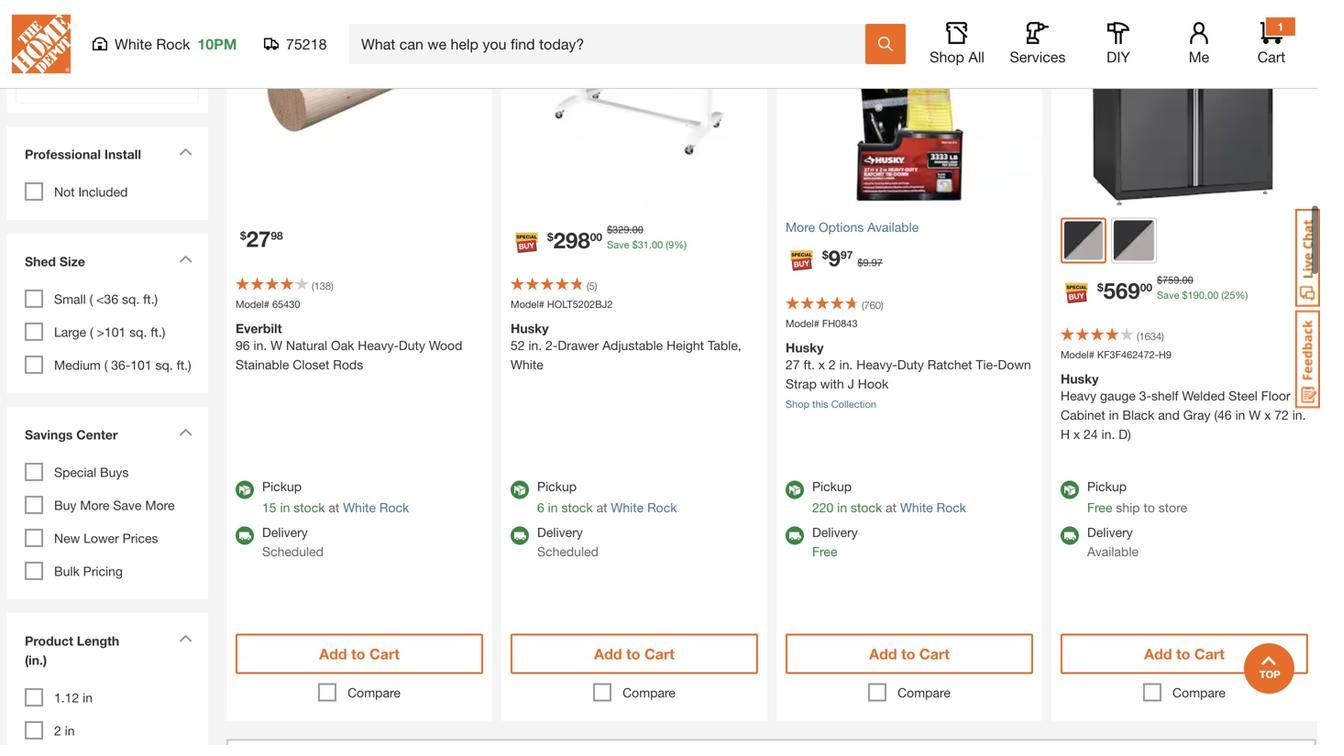 Task type: describe. For each thing, give the bounding box(es) containing it.
at for 220 in stock
[[886, 500, 897, 515]]

w inside "everbilt 96 in. w natural oak heavy-duty wood stainable closet rods"
[[271, 338, 282, 353]]

add for 6 in stock
[[594, 645, 622, 663]]

professional
[[25, 147, 101, 162]]

in inside pickup 15 in stock at white rock
[[280, 500, 290, 515]]

add for free
[[1144, 645, 1172, 663]]

kf3f462472-
[[1097, 349, 1159, 361]]

2 vertical spatial sq.
[[155, 358, 173, 373]]

cart for pickup 220 in stock at white rock
[[919, 645, 950, 663]]

everbilt 96 in. w natural oak heavy-duty wood stainable closet rods
[[236, 321, 462, 372]]

$ 9 97
[[822, 245, 853, 271]]

at for 6 in stock
[[596, 500, 607, 515]]

27 for $ 27 98
[[246, 226, 271, 252]]

cabinet
[[1061, 408, 1105, 423]]

to for pickup 220 in stock at white rock
[[901, 645, 915, 663]]

professional install
[[25, 147, 141, 162]]

white for pickup 6 in stock at white rock
[[611, 500, 644, 515]]

down
[[998, 357, 1031, 372]]

drawer
[[558, 338, 599, 353]]

prices
[[123, 531, 158, 546]]

available shipping image for 15 in stock
[[236, 527, 254, 545]]

rock for pickup 15 in stock at white rock
[[379, 500, 409, 515]]

to for pickup 15 in stock at white rock
[[351, 645, 365, 663]]

model# 65430
[[236, 298, 300, 310]]

small
[[54, 292, 86, 307]]

00 up 31 on the top left of the page
[[632, 224, 643, 236]]

shop inside the husky 27 ft. x 2 in. heavy-duty ratchet tie-down strap with j hook shop this collection
[[786, 398, 810, 410]]

9 for $ 9 . 97
[[863, 257, 869, 269]]

to for pickup free ship to store
[[1176, 645, 1190, 663]]

65430
[[272, 298, 300, 310]]

( 5 )
[[587, 280, 597, 292]]

buy
[[54, 498, 76, 513]]

husky heavy gauge 3-shelf welded steel floor cabinet in black and gray (46 in w x 72 in. h x 24 in. d)
[[1061, 371, 1306, 442]]

760
[[864, 299, 881, 311]]

ft.) for large ( >101 sq. ft.)
[[151, 325, 165, 340]]

special for special values
[[54, 38, 99, 53]]

the home depot logo image
[[12, 15, 71, 73]]

medium ( 36-101 sq. ft.)
[[54, 358, 191, 373]]

cart for pickup 15 in stock at white rock
[[369, 645, 400, 663]]

product
[[25, 634, 73, 649]]

%) for 298
[[674, 239, 687, 251]]

98
[[271, 229, 283, 242]]

black
[[1123, 408, 1155, 423]]

( 760 )
[[862, 299, 883, 311]]

96
[[236, 338, 250, 353]]

save for 298
[[607, 239, 629, 251]]

in. right "72"
[[1292, 408, 1306, 423]]

00 right 31 on the top left of the page
[[652, 239, 663, 251]]

1 vertical spatial 2
[[54, 723, 61, 738]]

0 vertical spatial available
[[867, 220, 919, 235]]

1 horizontal spatial more
[[145, 498, 175, 513]]

75218 button
[[264, 35, 327, 53]]

available for pickup image for free
[[1061, 481, 1079, 499]]

( left <36
[[90, 292, 93, 307]]

caret icon image for center
[[179, 428, 193, 436]]

gray
[[1183, 408, 1211, 423]]

delivery for free
[[1087, 525, 1133, 540]]

white for pickup 220 in stock at white rock
[[900, 500, 933, 515]]

heavy- for oak
[[358, 338, 399, 353]]

w inside husky heavy gauge 3-shelf welded steel floor cabinet in black and gray (46 in w x 72 in. h x 24 in. d)
[[1249, 408, 1261, 423]]

free for delivery free
[[812, 544, 837, 559]]

x inside the husky 27 ft. x 2 in. heavy-duty ratchet tie-down strap with j hook shop this collection
[[818, 357, 825, 372]]

options
[[819, 220, 864, 235]]

view
[[34, 76, 61, 91]]

52
[[511, 338, 525, 353]]

model# holt5202bj2
[[511, 298, 613, 310]]

add to cart button for pickup free ship to store
[[1061, 634, 1308, 674]]

steel
[[1229, 388, 1258, 403]]

white for pickup 15 in stock at white rock
[[343, 500, 376, 515]]

collection
[[831, 398, 876, 410]]

2 horizontal spatial more
[[786, 220, 815, 235]]

product length (in.)
[[25, 634, 119, 668]]

model# for model# 65430
[[236, 298, 269, 310]]

00 inside $ 569 00
[[1140, 281, 1152, 294]]

not included
[[54, 184, 128, 199]]

compare for pickup 6 in stock at white rock
[[623, 685, 676, 700]]

cart for pickup free ship to store
[[1194, 645, 1225, 663]]

shop this collection link
[[786, 398, 876, 410]]

delivery free
[[812, 525, 858, 559]]

me
[[1189, 48, 1209, 66]]

scheduled for 15
[[262, 544, 324, 559]]

cart for pickup 6 in stock at white rock
[[644, 645, 675, 663]]

white rock link for pickup 220 in stock at white rock
[[900, 500, 966, 515]]

white rock 10pm
[[115, 35, 237, 53]]

00 left 25
[[1207, 289, 1219, 301]]

model# for model# kf3f462472-h9
[[1061, 349, 1095, 361]]

in down gauge
[[1109, 408, 1119, 423]]

add for 220 in stock
[[869, 645, 897, 663]]

75218
[[286, 35, 327, 53]]

diy
[[1107, 48, 1130, 66]]

tie-
[[976, 357, 998, 372]]

298
[[553, 227, 590, 253]]

center
[[76, 427, 118, 442]]

add to cart button for pickup 220 in stock at white rock
[[786, 634, 1033, 674]]

pickup free ship to store
[[1087, 479, 1187, 515]]

6
[[537, 500, 544, 515]]

buy more save more link
[[54, 498, 175, 513]]

more options available
[[786, 220, 919, 235]]

2 in link
[[54, 723, 75, 738]]

special values link
[[54, 38, 142, 53]]

0 horizontal spatial more
[[80, 498, 109, 513]]

diy button
[[1089, 22, 1148, 66]]

1.12 in link
[[54, 690, 93, 705]]

values
[[103, 38, 142, 53]]

0 horizontal spatial save
[[113, 498, 142, 513]]

large
[[54, 325, 86, 340]]

at for 15 in stock
[[329, 500, 339, 515]]

24
[[1084, 427, 1098, 442]]

length
[[77, 634, 119, 649]]

in. inside "everbilt 96 in. w natural oak heavy-duty wood stainable closet rods"
[[253, 338, 267, 353]]

duty for ratchet
[[897, 357, 924, 372]]

fh0843
[[822, 318, 858, 330]]

bulk pricing
[[54, 564, 123, 579]]

product length (in.) link
[[16, 623, 199, 684]]

<36
[[96, 292, 118, 307]]

to inside pickup free ship to store
[[1144, 500, 1155, 515]]

add to cart for pickup 15 in stock at white rock
[[319, 645, 400, 663]]

shed size
[[25, 254, 85, 269]]

new lower prices
[[54, 531, 158, 546]]

model# fh0843
[[786, 318, 858, 330]]

>101
[[97, 325, 126, 340]]

$ 9 . 97
[[858, 257, 883, 269]]

model# for model# fh0843
[[786, 318, 819, 330]]

available for pickup image for 6 in stock
[[511, 481, 529, 499]]

in right (46
[[1235, 408, 1245, 423]]

2 in
[[54, 723, 75, 738]]

in inside pickup 220 in stock at white rock
[[837, 500, 847, 515]]

to for pickup 6 in stock at white rock
[[626, 645, 640, 663]]

free for pickup free ship to store
[[1087, 500, 1112, 515]]

add to cart button for pickup 15 in stock at white rock
[[236, 634, 483, 674]]

delivery for 6
[[537, 525, 583, 540]]

large ( >101 sq. ft.) link
[[54, 325, 165, 340]]

569
[[1103, 277, 1140, 303]]

d)
[[1119, 427, 1131, 442]]

ft.) for small ( <36 sq. ft.)
[[143, 292, 158, 307]]

9 inside $ 329 . 00 save $ 31 . 00 ( 9 %)
[[668, 239, 674, 251]]

services button
[[1008, 22, 1067, 66]]

delivery scheduled for 15
[[262, 525, 324, 559]]

more options available link
[[786, 218, 1033, 237]]

stock for 220 in stock
[[851, 500, 882, 515]]

( left >101
[[90, 325, 93, 340]]

model# for model# holt5202bj2
[[511, 298, 544, 310]]

. for $ 759 . 00 save $ 190 . 00 ( 25 %)
[[1179, 274, 1182, 286]]

available shipping image for 6 in stock
[[511, 527, 529, 545]]

gray/black image
[[1064, 221, 1103, 260]]



Task type: locate. For each thing, give the bounding box(es) containing it.
pickup for 6
[[537, 479, 577, 494]]

delivery down ship
[[1087, 525, 1133, 540]]

759
[[1163, 274, 1179, 286]]

available for pickup image for 15 in stock
[[236, 481, 254, 499]]

heavy
[[1061, 388, 1097, 403]]

white rock link for pickup 15 in stock at white rock
[[343, 500, 409, 515]]

free inside pickup free ship to store
[[1087, 500, 1112, 515]]

and
[[1158, 408, 1180, 423]]

available shipping image for free
[[1061, 527, 1079, 545]]

1 at from the left
[[329, 500, 339, 515]]

1 horizontal spatial heavy-
[[857, 357, 897, 372]]

31
[[638, 239, 649, 251]]

2 special from the top
[[54, 465, 96, 480]]

delivery scheduled down 6
[[537, 525, 599, 559]]

pickup 6 in stock at white rock
[[537, 479, 677, 515]]

at inside pickup 6 in stock at white rock
[[596, 500, 607, 515]]

me button
[[1170, 22, 1228, 66]]

0 horizontal spatial available for pickup image
[[511, 481, 529, 499]]

1 vertical spatial x
[[1264, 408, 1271, 423]]

1 vertical spatial %)
[[1235, 289, 1248, 301]]

caret icon image inside professional install link
[[179, 148, 193, 156]]

2 stock from the left
[[561, 500, 593, 515]]

1 available for pickup image from the left
[[236, 481, 254, 499]]

2 down 1.12
[[54, 723, 61, 738]]

husky up heavy
[[1061, 371, 1099, 386]]

2 add to cart from the left
[[594, 645, 675, 663]]

oak
[[331, 338, 354, 353]]

install
[[104, 147, 141, 162]]

) down $ 9 . 97
[[881, 299, 883, 311]]

3 compare from the left
[[898, 685, 951, 700]]

w up the stainable
[[271, 338, 282, 353]]

caret icon image for install
[[179, 148, 193, 156]]

3 add from the left
[[869, 645, 897, 663]]

husky for heavy
[[1061, 371, 1099, 386]]

delivery down 15
[[262, 525, 308, 540]]

in. inside the husky 27 ft. x 2 in. heavy-duty ratchet tie-down strap with j hook shop this collection
[[839, 357, 853, 372]]

$ 569 00
[[1097, 277, 1152, 303]]

bulk
[[54, 564, 80, 579]]

available down ship
[[1087, 544, 1139, 559]]

delivery scheduled for 6
[[537, 525, 599, 559]]

2 vertical spatial x
[[1074, 427, 1080, 442]]

at inside pickup 220 in stock at white rock
[[886, 500, 897, 515]]

available for pickup image for 220 in stock
[[786, 481, 804, 499]]

27
[[246, 226, 271, 252], [786, 357, 800, 372]]

2 inside the husky 27 ft. x 2 in. heavy-duty ratchet tie-down strap with j hook shop this collection
[[829, 357, 836, 372]]

rock for pickup 220 in stock at white rock
[[937, 500, 966, 515]]

shop inside button
[[930, 48, 964, 66]]

all
[[969, 48, 985, 66]]

duty inside the husky 27 ft. x 2 in. heavy-duty ratchet tie-down strap with j hook shop this collection
[[897, 357, 924, 372]]

save down 759
[[1157, 289, 1179, 301]]

delivery inside delivery available
[[1087, 525, 1133, 540]]

delivery for 15
[[262, 525, 308, 540]]

save inside $ 329 . 00 save $ 31 . 00 ( 9 %)
[[607, 239, 629, 251]]

0 horizontal spatial available for pickup image
[[236, 481, 254, 499]]

96 in. w natural oak heavy-duty wood stainable closet rods image
[[226, 0, 492, 209]]

scheduled down 6
[[537, 544, 599, 559]]

add to cart for pickup free ship to store
[[1144, 645, 1225, 663]]

3 pickup from the left
[[812, 479, 852, 494]]

97 inside $ 9 97
[[841, 248, 853, 261]]

27 ft. x 2 in. heavy-duty ratchet tie-down strap with j hook image
[[777, 0, 1042, 209]]

2 up with
[[829, 357, 836, 372]]

live chat image
[[1295, 209, 1320, 307]]

caret icon image for size
[[179, 255, 193, 263]]

pickup inside pickup 15 in stock at white rock
[[262, 479, 302, 494]]

( up natural
[[312, 280, 314, 292]]

pickup inside pickup 220 in stock at white rock
[[812, 479, 852, 494]]

scheduled
[[262, 544, 324, 559], [537, 544, 599, 559]]

compare
[[348, 685, 401, 700], [623, 685, 676, 700], [898, 685, 951, 700], [1173, 685, 1226, 700]]

shed
[[25, 254, 56, 269]]

heavy- right oak on the top left of page
[[358, 338, 399, 353]]

buys
[[100, 465, 129, 480]]

with
[[820, 376, 844, 391]]

x right h
[[1074, 427, 1080, 442]]

at right 15
[[329, 500, 339, 515]]

1 horizontal spatial shop
[[930, 48, 964, 66]]

stock inside pickup 15 in stock at white rock
[[294, 500, 325, 515]]

rock for pickup 6 in stock at white rock
[[647, 500, 677, 515]]

2 horizontal spatial white rock link
[[900, 500, 966, 515]]

husky up 52
[[511, 321, 549, 336]]

savings center
[[25, 427, 118, 442]]

x right ft.
[[818, 357, 825, 372]]

$ inside $ 298 00
[[547, 231, 553, 243]]

9 for $ 9 97
[[828, 245, 841, 271]]

138
[[314, 280, 331, 292]]

1 horizontal spatial white rock link
[[611, 500, 677, 515]]

0 horizontal spatial free
[[812, 544, 837, 559]]

1 vertical spatial w
[[1249, 408, 1261, 423]]

sq. for >101
[[129, 325, 147, 340]]

3 delivery from the left
[[812, 525, 858, 540]]

%)
[[674, 239, 687, 251], [1235, 289, 1248, 301]]

( left "36-"
[[104, 358, 108, 373]]

0 horizontal spatial 2
[[54, 723, 61, 738]]

2 available for pickup image from the left
[[786, 481, 804, 499]]

( inside $ 329 . 00 save $ 31 . 00 ( 9 %)
[[666, 239, 668, 251]]

at
[[329, 500, 339, 515], [596, 500, 607, 515], [886, 500, 897, 515]]

husky up ft.
[[786, 340, 824, 355]]

stock inside pickup 220 in stock at white rock
[[851, 500, 882, 515]]

4 pickup from the left
[[1087, 479, 1127, 494]]

0 horizontal spatial w
[[271, 338, 282, 353]]

3 add to cart button from the left
[[786, 634, 1033, 674]]

1 horizontal spatial free
[[1087, 500, 1112, 515]]

52 in. 2-drawer adjustable height table, white image
[[501, 0, 767, 209]]

1 horizontal spatial save
[[607, 239, 629, 251]]

0 vertical spatial heavy-
[[358, 338, 399, 353]]

$ 329 . 00 save $ 31 . 00 ( 9 %)
[[607, 224, 687, 251]]

%) right 190
[[1235, 289, 1248, 301]]

- view less
[[26, 76, 92, 91]]

1 delivery scheduled from the left
[[262, 525, 324, 559]]

2 vertical spatial ft.)
[[177, 358, 191, 373]]

0 horizontal spatial %)
[[674, 239, 687, 251]]

h
[[1061, 427, 1070, 442]]

1 horizontal spatial 9
[[828, 245, 841, 271]]

$ for $ 9 . 97
[[858, 257, 863, 269]]

save down the buys
[[113, 498, 142, 513]]

caret icon image
[[179, 148, 193, 156], [179, 255, 193, 263], [179, 428, 193, 436], [179, 634, 193, 643]]

4 caret icon image from the top
[[179, 634, 193, 643]]

ft.) right <36
[[143, 292, 158, 307]]

pickup
[[262, 479, 302, 494], [537, 479, 577, 494], [812, 479, 852, 494], [1087, 479, 1127, 494]]

0 horizontal spatial available
[[867, 220, 919, 235]]

$ inside $ 9 97
[[822, 248, 828, 261]]

0 horizontal spatial stock
[[294, 500, 325, 515]]

husky
[[511, 321, 549, 336], [786, 340, 824, 355], [1061, 371, 1099, 386]]

not
[[54, 184, 75, 199]]

%) inside $ 329 . 00 save $ 31 . 00 ( 9 %)
[[674, 239, 687, 251]]

add to cart for pickup 220 in stock at white rock
[[869, 645, 950, 663]]

3-
[[1139, 388, 1152, 403]]

%) right 31 on the top left of the page
[[674, 239, 687, 251]]

2 horizontal spatial x
[[1264, 408, 1271, 423]]

sq. right >101
[[129, 325, 147, 340]]

model#
[[236, 298, 269, 310], [511, 298, 544, 310], [786, 318, 819, 330], [1061, 349, 1095, 361]]

2 at from the left
[[596, 500, 607, 515]]

shop all button
[[928, 22, 986, 66]]

ft.) up 101
[[151, 325, 165, 340]]

1 stock from the left
[[294, 500, 325, 515]]

x
[[818, 357, 825, 372], [1264, 408, 1271, 423], [1074, 427, 1080, 442]]

holt5202bj2
[[547, 298, 613, 310]]

add for 15 in stock
[[319, 645, 347, 663]]

heavy- inside the husky 27 ft. x 2 in. heavy-duty ratchet tie-down strap with j hook shop this collection
[[857, 357, 897, 372]]

store
[[1159, 500, 1187, 515]]

00 inside $ 298 00
[[590, 231, 602, 243]]

( up the holt5202bj2
[[587, 280, 589, 292]]

stock inside pickup 6 in stock at white rock
[[561, 500, 593, 515]]

%) inside '$ 759 . 00 save $ 190 . 00 ( 25 %)'
[[1235, 289, 1248, 301]]

services
[[1010, 48, 1066, 66]]

pickup 220 in stock at white rock
[[812, 479, 966, 515]]

) up the holt5202bj2
[[595, 280, 597, 292]]

. for $ 329 . 00 save $ 31 . 00 ( 9 %)
[[629, 224, 632, 236]]

97 right $ 9 97
[[872, 257, 883, 269]]

not included link
[[54, 184, 128, 199]]

rock inside pickup 15 in stock at white rock
[[379, 500, 409, 515]]

available for pickup image
[[236, 481, 254, 499], [1061, 481, 1079, 499]]

36-
[[111, 358, 130, 373]]

available shipping image
[[236, 527, 254, 545], [511, 527, 529, 545], [786, 527, 804, 545], [1061, 527, 1079, 545]]

caret icon image inside shed size link
[[179, 255, 193, 263]]

shed size link
[[16, 243, 199, 285]]

4 add from the left
[[1144, 645, 1172, 663]]

2 horizontal spatial at
[[886, 500, 897, 515]]

husky for 52
[[511, 321, 549, 336]]

2 scheduled from the left
[[537, 544, 599, 559]]

) up oak on the top left of page
[[331, 280, 333, 292]]

( right 31 on the top left of the page
[[666, 239, 668, 251]]

0 horizontal spatial x
[[818, 357, 825, 372]]

pickup inside pickup 6 in stock at white rock
[[537, 479, 577, 494]]

lower
[[84, 531, 119, 546]]

2 white rock link from the left
[[611, 500, 677, 515]]

4 add to cart from the left
[[1144, 645, 1225, 663]]

delivery available
[[1087, 525, 1139, 559]]

rock inside pickup 220 in stock at white rock
[[937, 500, 966, 515]]

0 vertical spatial 27
[[246, 226, 271, 252]]

0 vertical spatial ft.)
[[143, 292, 158, 307]]

over $5000
[[54, 5, 121, 20]]

heavy gauge 3-shelf welded steel floor cabinet in black and gray (46 in w x 72 in. h x 24 in. d) image
[[1052, 0, 1317, 209]]

( down $ 9 . 97
[[862, 299, 864, 311]]

small ( <36 sq. ft.)
[[54, 292, 158, 307]]

add to cart for pickup 6 in stock at white rock
[[594, 645, 675, 663]]

free inside delivery free
[[812, 544, 837, 559]]

heavy- up hook
[[857, 357, 897, 372]]

329
[[613, 224, 629, 236]]

0 horizontal spatial duty
[[399, 338, 425, 353]]

9 right 31 on the top left of the page
[[668, 239, 674, 251]]

$ for $ 759 . 00 save $ 190 . 00 ( 25 %)
[[1157, 274, 1163, 286]]

1 vertical spatial heavy-
[[857, 357, 897, 372]]

1 vertical spatial sq.
[[129, 325, 147, 340]]

w
[[271, 338, 282, 353], [1249, 408, 1261, 423]]

more up prices
[[145, 498, 175, 513]]

j
[[848, 376, 854, 391]]

1 horizontal spatial 97
[[872, 257, 883, 269]]

caret icon image inside 'product length (in.)' link
[[179, 634, 193, 643]]

savings center link
[[16, 416, 199, 458]]

buy more save more
[[54, 498, 175, 513]]

1 horizontal spatial duty
[[897, 357, 924, 372]]

1 vertical spatial free
[[812, 544, 837, 559]]

stock for 15 in stock
[[294, 500, 325, 515]]

stock right '220'
[[851, 500, 882, 515]]

1 available shipping image from the left
[[236, 527, 254, 545]]

1 vertical spatial special
[[54, 465, 96, 480]]

1 add to cart from the left
[[319, 645, 400, 663]]

0 vertical spatial %)
[[674, 239, 687, 251]]

stock right 6
[[561, 500, 593, 515]]

heavy- inside "everbilt 96 in. w natural oak heavy-duty wood stainable closet rods"
[[358, 338, 399, 353]]

in. inside husky 52 in. 2-drawer adjustable height table, white
[[528, 338, 542, 353]]

0 horizontal spatial 9
[[668, 239, 674, 251]]

available shipping image for 220 in stock
[[786, 527, 804, 545]]

white inside pickup 6 in stock at white rock
[[611, 500, 644, 515]]

1
[[1278, 20, 1284, 33]]

1 horizontal spatial %)
[[1235, 289, 1248, 301]]

2 vertical spatial save
[[113, 498, 142, 513]]

3 stock from the left
[[851, 500, 882, 515]]

0 vertical spatial special
[[54, 38, 99, 53]]

27 inside the husky 27 ft. x 2 in. heavy-duty ratchet tie-down strap with j hook shop this collection
[[786, 357, 800, 372]]

2 vertical spatial husky
[[1061, 371, 1099, 386]]

$ for $ 9 97
[[822, 248, 828, 261]]

free left ship
[[1087, 500, 1112, 515]]

97
[[841, 248, 853, 261], [872, 257, 883, 269]]

1 vertical spatial save
[[1157, 289, 1179, 301]]

3 at from the left
[[886, 500, 897, 515]]

27 left ft.
[[786, 357, 800, 372]]

0 horizontal spatial scheduled
[[262, 544, 324, 559]]

$ 298 00
[[547, 227, 602, 253]]

$ inside $ 569 00
[[1097, 281, 1103, 294]]

sq. right <36
[[122, 292, 140, 307]]

1 horizontal spatial 27
[[786, 357, 800, 372]]

in inside pickup 6 in stock at white rock
[[548, 500, 558, 515]]

in right 6
[[548, 500, 558, 515]]

$ 27 98
[[240, 226, 283, 252]]

w down steel
[[1249, 408, 1261, 423]]

2 available shipping image from the left
[[511, 527, 529, 545]]

in. left 2- at the left top of page
[[528, 338, 542, 353]]

delivery for 220
[[812, 525, 858, 540]]

caret icon image inside savings center link
[[179, 428, 193, 436]]

1 horizontal spatial stock
[[561, 500, 593, 515]]

1 vertical spatial husky
[[786, 340, 824, 355]]

white rock link
[[343, 500, 409, 515], [611, 500, 677, 515], [900, 500, 966, 515]]

) up h9
[[1162, 330, 1164, 342]]

) for ( 1634 )
[[1162, 330, 1164, 342]]

1 vertical spatial 27
[[786, 357, 800, 372]]

2 delivery scheduled from the left
[[537, 525, 599, 559]]

1 horizontal spatial scheduled
[[537, 544, 599, 559]]

at right '220'
[[886, 500, 897, 515]]

0 horizontal spatial at
[[329, 500, 339, 515]]

pickup for free
[[1087, 479, 1127, 494]]

sq. for <36
[[122, 292, 140, 307]]

duty
[[399, 338, 425, 353], [897, 357, 924, 372]]

0 horizontal spatial shop
[[786, 398, 810, 410]]

1 horizontal spatial w
[[1249, 408, 1261, 423]]

included
[[78, 184, 128, 199]]

husky inside the husky 27 ft. x 2 in. heavy-duty ratchet tie-down strap with j hook shop this collection
[[786, 340, 824, 355]]

x left "72"
[[1264, 408, 1271, 423]]

height
[[667, 338, 704, 353]]

save inside '$ 759 . 00 save $ 190 . 00 ( 25 %)'
[[1157, 289, 1179, 301]]

duty inside "everbilt 96 in. w natural oak heavy-duty wood stainable closet rods"
[[399, 338, 425, 353]]

special buys link
[[54, 465, 129, 480]]

0 vertical spatial shop
[[930, 48, 964, 66]]

save down '329'
[[607, 239, 629, 251]]

everbilt
[[236, 321, 282, 336]]

0 vertical spatial free
[[1087, 500, 1112, 515]]

shop left all
[[930, 48, 964, 66]]

model# left fh0843
[[786, 318, 819, 330]]

( up kf3f462472-
[[1137, 330, 1139, 342]]

( 1634 )
[[1137, 330, 1164, 342]]

2 caret icon image from the top
[[179, 255, 193, 263]]

model# up everbilt
[[236, 298, 269, 310]]

1 horizontal spatial available for pickup image
[[786, 481, 804, 499]]

white rock link for pickup 6 in stock at white rock
[[611, 500, 677, 515]]

duty left ratchet
[[897, 357, 924, 372]]

special for special buys
[[54, 465, 96, 480]]

1 delivery from the left
[[262, 525, 308, 540]]

in right 1.12
[[83, 690, 93, 705]]

in. left d)
[[1102, 427, 1115, 442]]

1 horizontal spatial available for pickup image
[[1061, 481, 1079, 499]]

2 available for pickup image from the left
[[1061, 481, 1079, 499]]

72
[[1275, 408, 1289, 423]]

1.12
[[54, 690, 79, 705]]

1 available for pickup image from the left
[[511, 481, 529, 499]]

.
[[629, 224, 632, 236], [649, 239, 652, 251], [869, 257, 872, 269], [1179, 274, 1182, 286], [1205, 289, 1207, 301]]

9
[[668, 239, 674, 251], [828, 245, 841, 271], [863, 257, 869, 269]]

sq. right 101
[[155, 358, 173, 373]]

25
[[1224, 289, 1235, 301]]

over
[[54, 5, 81, 20]]

available for pickup image left pickup 15 in stock at white rock
[[236, 481, 254, 499]]

more right buy
[[80, 498, 109, 513]]

in. down everbilt
[[253, 338, 267, 353]]

$ for $ 329 . 00 save $ 31 . 00 ( 9 %)
[[607, 224, 613, 236]]

1 horizontal spatial husky
[[786, 340, 824, 355]]

1634
[[1139, 330, 1162, 342]]

%) for 569
[[1235, 289, 1248, 301]]

pickup up '220'
[[812, 479, 852, 494]]

save for 569
[[1157, 289, 1179, 301]]

pickup for 15
[[262, 479, 302, 494]]

shop
[[930, 48, 964, 66], [786, 398, 810, 410]]

stock for 6 in stock
[[561, 500, 593, 515]]

more left options
[[786, 220, 815, 235]]

in. up j
[[839, 357, 853, 372]]

0 vertical spatial sq.
[[122, 292, 140, 307]]

special down the over
[[54, 38, 99, 53]]

4 delivery from the left
[[1087, 525, 1133, 540]]

$ for $ 569 00
[[1097, 281, 1103, 294]]

3 available shipping image from the left
[[786, 527, 804, 545]]

compare for pickup 220 in stock at white rock
[[898, 685, 951, 700]]

) for ( 760 )
[[881, 299, 883, 311]]

15
[[262, 500, 276, 515]]

1 vertical spatial shop
[[786, 398, 810, 410]]

over $5000 link
[[54, 5, 121, 20]]

2 delivery from the left
[[537, 525, 583, 540]]

scheduled down 15
[[262, 544, 324, 559]]

) for ( 138 )
[[331, 280, 333, 292]]

at right 6
[[596, 500, 607, 515]]

pickup for 220
[[812, 479, 852, 494]]

delivery down 6
[[537, 525, 583, 540]]

gauge
[[1100, 388, 1136, 403]]

black/gray image
[[1114, 220, 1154, 261]]

$ inside $ 27 98
[[240, 229, 246, 242]]

pickup inside pickup free ship to store
[[1087, 479, 1127, 494]]

0 horizontal spatial white rock link
[[343, 500, 409, 515]]

in right 15
[[280, 500, 290, 515]]

1 compare from the left
[[348, 685, 401, 700]]

0 vertical spatial duty
[[399, 338, 425, 353]]

What can we help you find today? search field
[[361, 25, 865, 63]]

shop down strap
[[786, 398, 810, 410]]

medium
[[54, 358, 101, 373]]

1 white rock link from the left
[[343, 500, 409, 515]]

2 pickup from the left
[[537, 479, 577, 494]]

scheduled for 6
[[537, 544, 599, 559]]

1 special from the top
[[54, 38, 99, 53]]

4 available shipping image from the left
[[1061, 527, 1079, 545]]

4 compare from the left
[[1173, 685, 1226, 700]]

pricing
[[83, 564, 123, 579]]

00 right 759
[[1182, 274, 1193, 286]]

add to cart button
[[236, 634, 483, 674], [511, 634, 758, 674], [786, 634, 1033, 674], [1061, 634, 1308, 674]]

free down '220'
[[812, 544, 837, 559]]

1 add to cart button from the left
[[236, 634, 483, 674]]

0 horizontal spatial delivery scheduled
[[262, 525, 324, 559]]

0 horizontal spatial 97
[[841, 248, 853, 261]]

delivery down '220'
[[812, 525, 858, 540]]

1 caret icon image from the top
[[179, 148, 193, 156]]

1.12 in
[[54, 690, 93, 705]]

husky 52 in. 2-drawer adjustable height table, white
[[511, 321, 741, 372]]

3 caret icon image from the top
[[179, 428, 193, 436]]

pickup up ship
[[1087, 479, 1127, 494]]

3 white rock link from the left
[[900, 500, 966, 515]]

1 vertical spatial ft.)
[[151, 325, 165, 340]]

1 horizontal spatial 2
[[829, 357, 836, 372]]

pickup up 15
[[262, 479, 302, 494]]

0 vertical spatial husky
[[511, 321, 549, 336]]

in down 1.12
[[65, 723, 75, 738]]

220
[[812, 500, 834, 515]]

pickup up 6
[[537, 479, 577, 494]]

0 horizontal spatial heavy-
[[358, 338, 399, 353]]

wood
[[429, 338, 462, 353]]

add to cart button for pickup 6 in stock at white rock
[[511, 634, 758, 674]]

1 pickup from the left
[[262, 479, 302, 494]]

white inside pickup 15 in stock at white rock
[[343, 500, 376, 515]]

available for pickup image
[[511, 481, 529, 499], [786, 481, 804, 499]]

( right 190
[[1221, 289, 1224, 301]]

1 horizontal spatial x
[[1074, 427, 1080, 442]]

ft.) right 101
[[177, 358, 191, 373]]

0 vertical spatial save
[[607, 239, 629, 251]]

00
[[632, 224, 643, 236], [590, 231, 602, 243], [652, 239, 663, 251], [1182, 274, 1193, 286], [1140, 281, 1152, 294], [1207, 289, 1219, 301]]

1 vertical spatial available
[[1087, 544, 1139, 559]]

. for $ 9 . 97
[[869, 257, 872, 269]]

0 horizontal spatial 27
[[246, 226, 271, 252]]

2 compare from the left
[[623, 685, 676, 700]]

0 vertical spatial 2
[[829, 357, 836, 372]]

husky for 27
[[786, 340, 824, 355]]

$ for $ 298 00
[[547, 231, 553, 243]]

heavy- for in.
[[857, 357, 897, 372]]

101
[[130, 358, 152, 373]]

00 left 759
[[1140, 281, 1152, 294]]

white inside pickup 220 in stock at white rock
[[900, 500, 933, 515]]

2 horizontal spatial save
[[1157, 289, 1179, 301]]

white inside husky 52 in. 2-drawer adjustable height table, white
[[511, 357, 543, 372]]

husky inside husky 52 in. 2-drawer adjustable height table, white
[[511, 321, 549, 336]]

00 left '329'
[[590, 231, 602, 243]]

1 horizontal spatial delivery scheduled
[[537, 525, 599, 559]]

( inside '$ 759 . 00 save $ 190 . 00 ( 25 %)'
[[1221, 289, 1224, 301]]

compare for pickup free ship to store
[[1173, 685, 1226, 700]]

1 horizontal spatial available
[[1087, 544, 1139, 559]]

2 horizontal spatial stock
[[851, 500, 882, 515]]

feedback link image
[[1295, 310, 1320, 409]]

duty left wood
[[399, 338, 425, 353]]

0 vertical spatial w
[[271, 338, 282, 353]]

stock right 15
[[294, 500, 325, 515]]

$ for $ 27 98
[[240, 229, 246, 242]]

0 horizontal spatial husky
[[511, 321, 549, 336]]

welded
[[1182, 388, 1225, 403]]

delivery scheduled down 15
[[262, 525, 324, 559]]

5
[[589, 280, 595, 292]]

adjustable
[[602, 338, 663, 353]]

model# up heavy
[[1061, 349, 1095, 361]]

rock inside pickup 6 in stock at white rock
[[647, 500, 677, 515]]

in right '220'
[[837, 500, 847, 515]]

97 left $ 9 . 97
[[841, 248, 853, 261]]

available for pickup image down h
[[1061, 481, 1079, 499]]

2 add from the left
[[594, 645, 622, 663]]

27 for husky 27 ft. x 2 in. heavy-duty ratchet tie-down strap with j hook shop this collection
[[786, 357, 800, 372]]

professional install link
[[16, 136, 199, 178]]

2 horizontal spatial 9
[[863, 257, 869, 269]]

1 scheduled from the left
[[262, 544, 324, 559]]

duty for wood
[[399, 338, 425, 353]]

caret icon image for length
[[179, 634, 193, 643]]

special up buy
[[54, 465, 96, 480]]

stainable
[[236, 357, 289, 372]]

9 right $ 9 97
[[863, 257, 869, 269]]

1 horizontal spatial at
[[596, 500, 607, 515]]

at inside pickup 15 in stock at white rock
[[329, 500, 339, 515]]

9 down options
[[828, 245, 841, 271]]

) for ( 5 )
[[595, 280, 597, 292]]

available up $ 9 . 97
[[867, 220, 919, 235]]

husky inside husky heavy gauge 3-shelf welded steel floor cabinet in black and gray (46 in w x 72 in. h x 24 in. d)
[[1061, 371, 1099, 386]]

1 vertical spatial duty
[[897, 357, 924, 372]]

1 add from the left
[[319, 645, 347, 663]]

2 horizontal spatial husky
[[1061, 371, 1099, 386]]

2 add to cart button from the left
[[511, 634, 758, 674]]

4 add to cart button from the left
[[1061, 634, 1308, 674]]

-
[[26, 76, 31, 91]]

model# up 52
[[511, 298, 544, 310]]

3 add to cart from the left
[[869, 645, 950, 663]]

compare for pickup 15 in stock at white rock
[[348, 685, 401, 700]]

27 up 'model# 65430'
[[246, 226, 271, 252]]

0 vertical spatial x
[[818, 357, 825, 372]]



Task type: vqa. For each thing, say whether or not it's contained in the screenshot.
Building Materials Button
no



